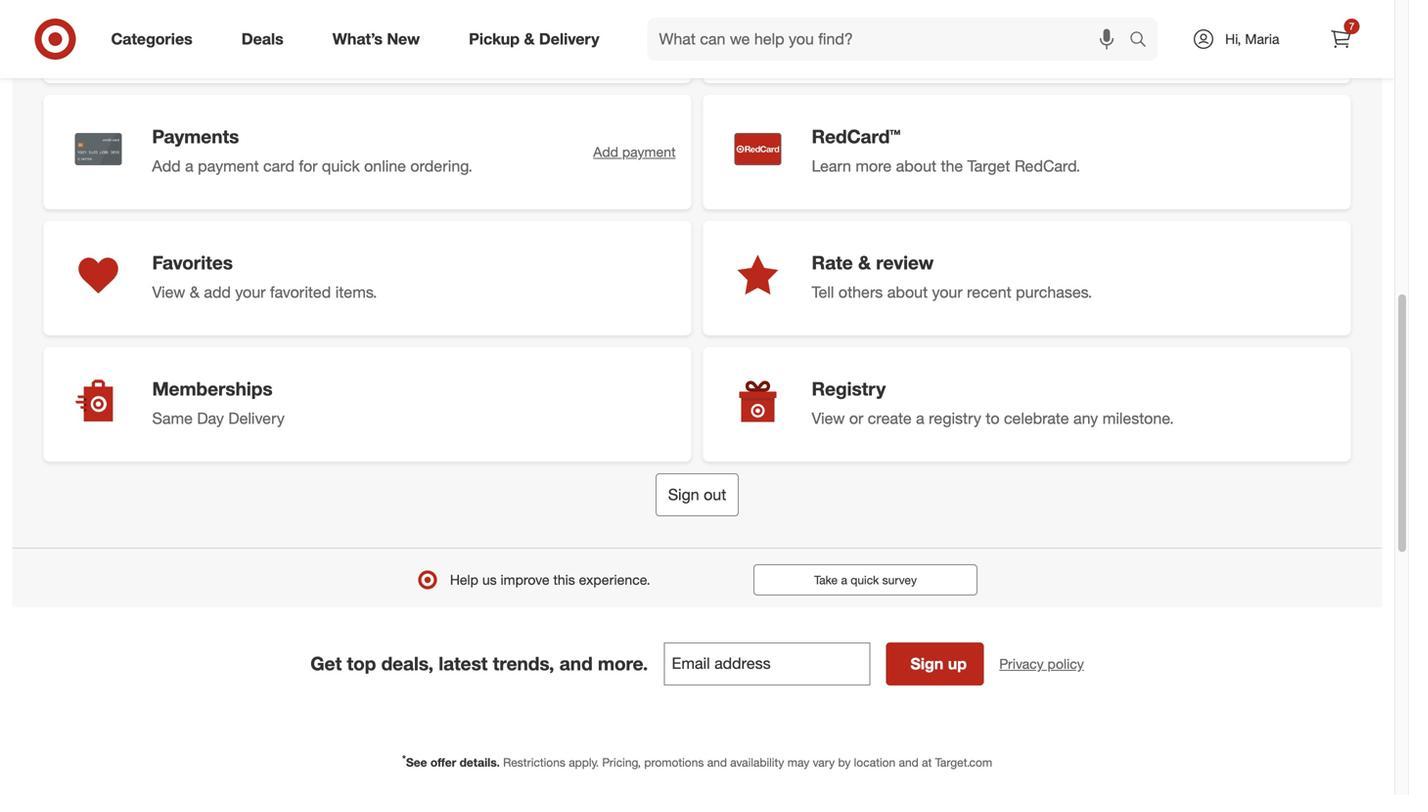 Task type: describe. For each thing, give the bounding box(es) containing it.
favorited
[[270, 283, 331, 302]]

2 horizontal spatial and
[[899, 755, 919, 770]]

sign out button
[[656, 474, 739, 517]]

deals,
[[381, 653, 434, 675]]

items.
[[335, 283, 377, 302]]

online
[[364, 156, 406, 176]]

categories
[[111, 29, 193, 49]]

1 horizontal spatial and
[[707, 755, 727, 770]]

review
[[876, 251, 934, 274]]

search
[[1121, 31, 1168, 50]]

a inside registry view or create a registry to celebrate any milestone.
[[916, 409, 925, 428]]

delivery inside pickup & delivery link
[[539, 29, 600, 49]]

more.
[[598, 653, 648, 675]]

sign for sign up
[[911, 655, 944, 674]]

tell
[[812, 283, 834, 302]]

pickup
[[469, 29, 520, 49]]

with
[[415, 30, 444, 49]]

add inside keep your gift cards safe, add them to your account.
[[995, 19, 1022, 38]]

about inside redcard™ learn more about the target redcard.
[[896, 156, 937, 176]]

keep
[[812, 19, 848, 38]]

day
[[197, 409, 224, 428]]

* see offer details. restrictions apply. pricing, promotions and availability may vary by location and at target.com
[[402, 753, 993, 770]]

payments add a payment card for quick online ordering.
[[152, 125, 473, 176]]

make shopping easier by teaming up with friends & family. link
[[44, 0, 691, 83]]

them
[[1026, 19, 1062, 38]]

*
[[402, 753, 406, 765]]

any
[[1074, 409, 1098, 428]]

same
[[152, 409, 193, 428]]

add for add gift card
[[1256, 17, 1281, 34]]

new
[[387, 29, 420, 49]]

policy
[[1048, 656, 1084, 673]]

registry
[[812, 378, 886, 400]]

rate
[[812, 251, 853, 274]]

0 horizontal spatial and
[[560, 653, 593, 675]]

favorites view & add your favorited items.
[[152, 251, 377, 302]]

your inside rate & review tell others about your recent purchases.
[[932, 283, 963, 302]]

what's
[[333, 29, 383, 49]]

pickup & delivery
[[469, 29, 600, 49]]

7 link
[[1320, 18, 1363, 61]]

make shopping easier by teaming up with friends & family.
[[152, 30, 559, 49]]

hi,
[[1226, 30, 1241, 47]]

get top deals, latest trends, and more.
[[311, 653, 648, 675]]

your left search
[[1084, 19, 1115, 38]]

pricing,
[[602, 755, 641, 770]]

survey
[[882, 573, 917, 588]]

what's new link
[[316, 18, 444, 61]]

payment inside payments add a payment card for quick online ordering.
[[198, 156, 259, 176]]

help us improve this experience.
[[450, 571, 650, 589]]

sign up button
[[886, 643, 984, 686]]

& right pickup
[[524, 29, 535, 49]]

this
[[553, 571, 575, 589]]

learn
[[812, 156, 851, 176]]

memberships same day delivery
[[152, 378, 285, 428]]

search button
[[1121, 18, 1168, 65]]

quick inside take a quick survey button
[[851, 573, 879, 588]]

add for add payment
[[593, 143, 619, 160]]

help
[[450, 571, 479, 589]]

payment inside button
[[622, 143, 676, 160]]

rate & review tell others about your recent purchases.
[[812, 251, 1093, 302]]

restrictions
[[503, 755, 566, 770]]

promotions
[[644, 755, 704, 770]]

make
[[152, 30, 190, 49]]

hi, maria
[[1226, 30, 1280, 47]]

privacy
[[1000, 656, 1044, 673]]

add gift card
[[1256, 17, 1335, 34]]

or
[[849, 409, 864, 428]]

redcard™ learn more about the target redcard.
[[812, 125, 1081, 176]]

vary
[[813, 755, 835, 770]]

availability
[[730, 755, 784, 770]]

What can we help you find? suggestions appear below search field
[[647, 18, 1135, 61]]

about inside rate & review tell others about your recent purchases.
[[887, 283, 928, 302]]

others
[[839, 283, 883, 302]]

celebrate
[[1004, 409, 1069, 428]]

offer
[[430, 755, 456, 770]]

redcard.
[[1015, 156, 1081, 176]]

gift inside keep your gift cards safe, add them to your account.
[[887, 19, 910, 38]]

get
[[311, 653, 342, 675]]

keep your gift cards safe, add them to your account. link
[[703, 0, 1135, 83]]

more
[[856, 156, 892, 176]]

privacy policy link
[[1000, 655, 1084, 674]]

see
[[406, 755, 427, 770]]

trends,
[[493, 653, 554, 675]]



Task type: vqa. For each thing, say whether or not it's contained in the screenshot.
All things Christmas Everything you need to get in the holiday spirit.
no



Task type: locate. For each thing, give the bounding box(es) containing it.
view down favorites
[[152, 283, 185, 302]]

favorites
[[152, 251, 233, 274]]

up inside the 'sign up' button
[[948, 655, 967, 674]]

delivery right day
[[228, 409, 285, 428]]

details.
[[460, 755, 500, 770]]

at
[[922, 755, 932, 770]]

1 vertical spatial add
[[204, 283, 231, 302]]

your
[[852, 19, 883, 38], [1084, 19, 1115, 38], [235, 283, 266, 302], [932, 283, 963, 302]]

create
[[868, 409, 912, 428]]

& inside rate & review tell others about your recent purchases.
[[858, 251, 871, 274]]

easier
[[264, 30, 307, 49]]

up left with
[[393, 30, 411, 49]]

quick
[[322, 156, 360, 176], [851, 573, 879, 588]]

pickup & delivery link
[[452, 18, 624, 61]]

about down review
[[887, 283, 928, 302]]

1 vertical spatial view
[[812, 409, 845, 428]]

sign out
[[668, 485, 726, 504]]

1 horizontal spatial quick
[[851, 573, 879, 588]]

us
[[482, 571, 497, 589]]

1 horizontal spatial payment
[[622, 143, 676, 160]]

None text field
[[664, 643, 870, 686]]

1 horizontal spatial gift
[[1285, 17, 1304, 34]]

0 horizontal spatial payment
[[198, 156, 259, 176]]

sign
[[668, 485, 699, 504], [911, 655, 944, 674]]

2 horizontal spatial add
[[1256, 17, 1281, 34]]

1 vertical spatial up
[[948, 655, 967, 674]]

1 vertical spatial card
[[263, 156, 295, 176]]

add payment button
[[593, 142, 676, 162]]

0 horizontal spatial gift
[[887, 19, 910, 38]]

family.
[[515, 30, 559, 49]]

by right vary
[[838, 755, 851, 770]]

add inside button
[[593, 143, 619, 160]]

add down favorites
[[204, 283, 231, 302]]

view for favorites
[[152, 283, 185, 302]]

1 vertical spatial a
[[916, 409, 925, 428]]

target
[[968, 156, 1010, 176]]

0 horizontal spatial view
[[152, 283, 185, 302]]

0 horizontal spatial add
[[152, 156, 181, 176]]

gift inside add gift card button
[[1285, 17, 1304, 34]]

memberships
[[152, 378, 273, 400]]

what's new
[[333, 29, 420, 49]]

1 vertical spatial delivery
[[228, 409, 285, 428]]

card left for
[[263, 156, 295, 176]]

cards
[[914, 19, 953, 38]]

1 horizontal spatial sign
[[911, 655, 944, 674]]

to inside registry view or create a registry to celebrate any milestone.
[[986, 409, 1000, 428]]

0 horizontal spatial to
[[986, 409, 1000, 428]]

a inside button
[[841, 573, 848, 588]]

to right registry
[[986, 409, 1000, 428]]

your left favorited
[[235, 283, 266, 302]]

deals link
[[225, 18, 308, 61]]

location
[[854, 755, 896, 770]]

0 horizontal spatial by
[[311, 30, 328, 49]]

0 vertical spatial a
[[185, 156, 194, 176]]

account.
[[812, 41, 872, 60]]

for
[[299, 156, 318, 176]]

1 horizontal spatial add
[[995, 19, 1022, 38]]

0 horizontal spatial card
[[263, 156, 295, 176]]

2 horizontal spatial a
[[916, 409, 925, 428]]

0 vertical spatial up
[[393, 30, 411, 49]]

to right them
[[1066, 19, 1080, 38]]

quick right for
[[322, 156, 360, 176]]

1 vertical spatial about
[[887, 283, 928, 302]]

card inside button
[[1308, 17, 1335, 34]]

experience.
[[579, 571, 650, 589]]

about left the
[[896, 156, 937, 176]]

purchases.
[[1016, 283, 1093, 302]]

2 vertical spatial a
[[841, 573, 848, 588]]

by
[[311, 30, 328, 49], [838, 755, 851, 770]]

a right create
[[916, 409, 925, 428]]

your inside the favorites view & add your favorited items.
[[235, 283, 266, 302]]

take a quick survey
[[814, 573, 917, 588]]

view
[[152, 283, 185, 302], [812, 409, 845, 428]]

ordering.
[[410, 156, 473, 176]]

delivery inside memberships same day delivery
[[228, 409, 285, 428]]

0 vertical spatial to
[[1066, 19, 1080, 38]]

keep your gift cards safe, add them to your account.
[[812, 19, 1115, 60]]

view inside the favorites view & add your favorited items.
[[152, 283, 185, 302]]

up inside make shopping easier by teaming up with friends & family. link
[[393, 30, 411, 49]]

and left more.
[[560, 653, 593, 675]]

sign left out
[[668, 485, 699, 504]]

out
[[704, 485, 726, 504]]

1 vertical spatial by
[[838, 755, 851, 770]]

your up account.
[[852, 19, 883, 38]]

0 horizontal spatial quick
[[322, 156, 360, 176]]

quick left the survey
[[851, 573, 879, 588]]

sign down the survey
[[911, 655, 944, 674]]

0 vertical spatial quick
[[322, 156, 360, 176]]

1 horizontal spatial up
[[948, 655, 967, 674]]

add inside the favorites view & add your favorited items.
[[204, 283, 231, 302]]

1 horizontal spatial add
[[593, 143, 619, 160]]

1 horizontal spatial to
[[1066, 19, 1080, 38]]

0 vertical spatial about
[[896, 156, 937, 176]]

1 horizontal spatial by
[[838, 755, 851, 770]]

up left privacy
[[948, 655, 967, 674]]

0 horizontal spatial up
[[393, 30, 411, 49]]

redcard™
[[812, 125, 901, 148]]

view for registry
[[812, 409, 845, 428]]

& inside the favorites view & add your favorited items.
[[190, 283, 200, 302]]

0 vertical spatial add
[[995, 19, 1022, 38]]

shopping
[[195, 30, 260, 49]]

up
[[393, 30, 411, 49], [948, 655, 967, 674]]

add payment
[[593, 143, 676, 160]]

categories link
[[94, 18, 217, 61]]

a down payments
[[185, 156, 194, 176]]

& left the 'family.'
[[501, 30, 511, 49]]

quick inside payments add a payment card for quick online ordering.
[[322, 156, 360, 176]]

milestone.
[[1103, 409, 1174, 428]]

1 vertical spatial quick
[[851, 573, 879, 588]]

gift left cards
[[887, 19, 910, 38]]

7
[[1349, 20, 1355, 32]]

registry
[[929, 409, 982, 428]]

1 horizontal spatial a
[[841, 573, 848, 588]]

to inside keep your gift cards safe, add them to your account.
[[1066, 19, 1080, 38]]

and left at
[[899, 755, 919, 770]]

to
[[1066, 19, 1080, 38], [986, 409, 1000, 428]]

a right take
[[841, 573, 848, 588]]

latest
[[439, 653, 488, 675]]

delivery
[[539, 29, 600, 49], [228, 409, 285, 428]]

view inside registry view or create a registry to celebrate any milestone.
[[812, 409, 845, 428]]

improve
[[501, 571, 550, 589]]

gift right maria
[[1285, 17, 1304, 34]]

0 vertical spatial view
[[152, 283, 185, 302]]

add inside payments add a payment card for quick online ordering.
[[152, 156, 181, 176]]

1 horizontal spatial delivery
[[539, 29, 600, 49]]

target.com
[[935, 755, 993, 770]]

privacy policy
[[1000, 656, 1084, 673]]

by right easier
[[311, 30, 328, 49]]

and
[[560, 653, 593, 675], [707, 755, 727, 770], [899, 755, 919, 770]]

0 horizontal spatial sign
[[668, 485, 699, 504]]

0 vertical spatial delivery
[[539, 29, 600, 49]]

your left recent
[[932, 283, 963, 302]]

add inside button
[[1256, 17, 1281, 34]]

add right safe, at the right of page
[[995, 19, 1022, 38]]

delivery right pickup
[[539, 29, 600, 49]]

a inside payments add a payment card for quick online ordering.
[[185, 156, 194, 176]]

and left availability
[[707, 755, 727, 770]]

1 vertical spatial sign
[[911, 655, 944, 674]]

the
[[941, 156, 963, 176]]

may
[[788, 755, 810, 770]]

apply.
[[569, 755, 599, 770]]

1 horizontal spatial card
[[1308, 17, 1335, 34]]

& up others
[[858, 251, 871, 274]]

0 vertical spatial card
[[1308, 17, 1335, 34]]

add gift card button
[[1256, 16, 1335, 36]]

top
[[347, 653, 376, 675]]

& down favorites
[[190, 283, 200, 302]]

take a quick survey button
[[753, 565, 978, 596]]

0 horizontal spatial a
[[185, 156, 194, 176]]

0 vertical spatial by
[[311, 30, 328, 49]]

1 vertical spatial to
[[986, 409, 1000, 428]]

sign for sign out
[[668, 485, 699, 504]]

take
[[814, 573, 838, 588]]

0 horizontal spatial delivery
[[228, 409, 285, 428]]

payments
[[152, 125, 239, 148]]

by inside * see offer details. restrictions apply. pricing, promotions and availability may vary by location and at target.com
[[838, 755, 851, 770]]

0 vertical spatial sign
[[668, 485, 699, 504]]

card inside payments add a payment card for quick online ordering.
[[263, 156, 295, 176]]

0 horizontal spatial add
[[204, 283, 231, 302]]

view left or
[[812, 409, 845, 428]]

1 horizontal spatial view
[[812, 409, 845, 428]]

recent
[[967, 283, 1012, 302]]

about
[[896, 156, 937, 176], [887, 283, 928, 302]]

teaming
[[332, 30, 389, 49]]

card left 7
[[1308, 17, 1335, 34]]

safe,
[[957, 19, 990, 38]]

sign up
[[911, 655, 967, 674]]

maria
[[1245, 30, 1280, 47]]



